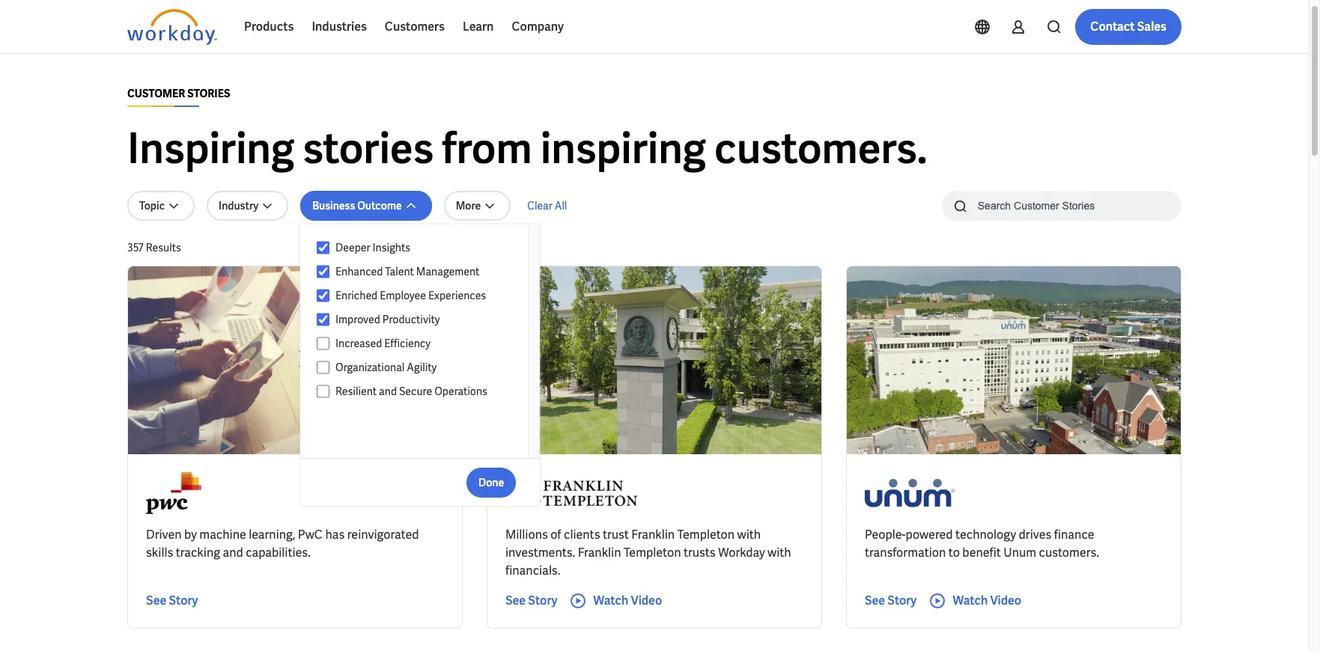 Task type: locate. For each thing, give the bounding box(es) containing it.
clients
[[564, 527, 601, 543]]

unum image
[[865, 473, 955, 515]]

outcome
[[358, 199, 402, 213]]

story for people-powered technology drives finance transformation to benefit unum customers.
[[888, 593, 917, 609]]

story down "financials."
[[528, 593, 558, 609]]

industry button
[[207, 191, 289, 221]]

resilient
[[336, 385, 377, 399]]

1 horizontal spatial and
[[379, 385, 397, 399]]

watch for franklin
[[594, 593, 629, 609]]

from
[[442, 121, 532, 176]]

franklin
[[632, 527, 675, 543], [578, 545, 621, 561]]

contact
[[1091, 19, 1135, 34]]

capabilities.
[[246, 545, 311, 561]]

all
[[555, 199, 567, 213]]

see story link for millions of clients trust franklin templeton with investments. franklin templeton trusts workday with financials.
[[506, 593, 558, 611]]

see story
[[146, 593, 198, 609], [506, 593, 558, 609], [865, 593, 917, 609]]

more button
[[444, 191, 511, 221]]

clear
[[528, 199, 553, 213]]

1 horizontal spatial franklin
[[632, 527, 675, 543]]

0 horizontal spatial see story link
[[146, 593, 198, 611]]

0 horizontal spatial video
[[631, 593, 662, 609]]

franklin down trust
[[578, 545, 621, 561]]

1 vertical spatial and
[[223, 545, 243, 561]]

operations
[[435, 385, 488, 399]]

watch for unum
[[953, 593, 988, 609]]

people-powered technology drives finance transformation to benefit unum customers.
[[865, 527, 1100, 561]]

2 horizontal spatial see story
[[865, 593, 917, 609]]

templeton up the trusts
[[678, 527, 735, 543]]

story down transformation
[[888, 593, 917, 609]]

done button
[[467, 468, 516, 498]]

insights
[[373, 241, 411, 255]]

and down organizational agility
[[379, 385, 397, 399]]

1 horizontal spatial watch video
[[953, 593, 1022, 609]]

resilient and secure operations
[[336, 385, 488, 399]]

0 vertical spatial templeton
[[678, 527, 735, 543]]

1 video from the left
[[631, 593, 662, 609]]

see story down skills
[[146, 593, 198, 609]]

see story link down "financials."
[[506, 593, 558, 611]]

millions
[[506, 527, 548, 543]]

see down skills
[[146, 593, 167, 609]]

2 horizontal spatial see story link
[[865, 593, 917, 611]]

technology
[[956, 527, 1017, 543]]

1 vertical spatial customers.
[[1040, 545, 1100, 561]]

video
[[631, 593, 662, 609], [991, 593, 1022, 609]]

improved productivity link
[[330, 311, 515, 329]]

2 horizontal spatial story
[[888, 593, 917, 609]]

experiences
[[429, 289, 486, 303]]

1 horizontal spatial watch video link
[[929, 593, 1022, 611]]

watch down millions of clients trust franklin templeton with investments. franklin templeton trusts workday with financials.
[[594, 593, 629, 609]]

increased efficiency
[[336, 337, 431, 351]]

video down the unum
[[991, 593, 1022, 609]]

1 horizontal spatial see story link
[[506, 593, 558, 611]]

skills
[[146, 545, 173, 561]]

business
[[313, 199, 355, 213]]

deeper
[[336, 241, 371, 255]]

0 horizontal spatial story
[[169, 593, 198, 609]]

increased efficiency link
[[330, 335, 515, 353]]

0 horizontal spatial see
[[146, 593, 167, 609]]

1 horizontal spatial see story
[[506, 593, 558, 609]]

2 see story from the left
[[506, 593, 558, 609]]

employee
[[380, 289, 426, 303]]

business outcome button
[[301, 191, 432, 221]]

franklin right trust
[[632, 527, 675, 543]]

enhanced talent management link
[[330, 263, 515, 281]]

0 horizontal spatial watch video
[[594, 593, 662, 609]]

watch down benefit
[[953, 593, 988, 609]]

0 vertical spatial with
[[738, 527, 761, 543]]

watch video
[[594, 593, 662, 609], [953, 593, 1022, 609]]

2 story from the left
[[528, 593, 558, 609]]

see story link
[[146, 593, 198, 611], [506, 593, 558, 611], [865, 593, 917, 611]]

driven by machine learning, pwc has reinvigorated skills tracking and capabilities.
[[146, 527, 419, 561]]

see story link down skills
[[146, 593, 198, 611]]

0 horizontal spatial watch video link
[[570, 593, 662, 611]]

0 horizontal spatial with
[[738, 527, 761, 543]]

3 see from the left
[[865, 593, 886, 609]]

inspiring stories from inspiring customers.
[[127, 121, 928, 176]]

templeton down trust
[[624, 545, 681, 561]]

2 watch from the left
[[953, 593, 988, 609]]

3 see story from the left
[[865, 593, 917, 609]]

with right workday
[[768, 545, 792, 561]]

2 see story link from the left
[[506, 593, 558, 611]]

watch video link for unum
[[929, 593, 1022, 611]]

people-
[[865, 527, 906, 543]]

watch video down benefit
[[953, 593, 1022, 609]]

0 horizontal spatial franklin
[[578, 545, 621, 561]]

2 video from the left
[[991, 593, 1022, 609]]

watch video for franklin
[[594, 593, 662, 609]]

video for unum
[[991, 593, 1022, 609]]

2 watch video link from the left
[[929, 593, 1022, 611]]

productivity
[[383, 313, 440, 327]]

see story link for people-powered technology drives finance transformation to benefit unum customers.
[[865, 593, 917, 611]]

watch
[[594, 593, 629, 609], [953, 593, 988, 609]]

2 see from the left
[[506, 593, 526, 609]]

topic button
[[127, 191, 195, 221]]

0 vertical spatial customers.
[[715, 121, 928, 176]]

2 watch video from the left
[[953, 593, 1022, 609]]

see
[[146, 593, 167, 609], [506, 593, 526, 609], [865, 593, 886, 609]]

3 see story link from the left
[[865, 593, 917, 611]]

sales
[[1138, 19, 1167, 34]]

1 horizontal spatial customers.
[[1040, 545, 1100, 561]]

to
[[949, 545, 960, 561]]

None checkbox
[[317, 313, 330, 327], [317, 385, 330, 399], [317, 313, 330, 327], [317, 385, 330, 399]]

talent
[[385, 265, 414, 279]]

see story down "financials."
[[506, 593, 558, 609]]

millions of clients trust franklin templeton with investments. franklin templeton trusts workday with financials.
[[506, 527, 792, 579]]

and
[[379, 385, 397, 399], [223, 545, 243, 561]]

watch video link down benefit
[[929, 593, 1022, 611]]

video down millions of clients trust franklin templeton with investments. franklin templeton trusts workday with financials.
[[631, 593, 662, 609]]

story for millions of clients trust franklin templeton with investments. franklin templeton trusts workday with financials.
[[528, 593, 558, 609]]

None checkbox
[[317, 241, 330, 255], [317, 265, 330, 279], [317, 289, 330, 303], [317, 337, 330, 351], [317, 361, 330, 375], [317, 241, 330, 255], [317, 265, 330, 279], [317, 289, 330, 303], [317, 337, 330, 351], [317, 361, 330, 375]]

watch video link down millions of clients trust franklin templeton with investments. franklin templeton trusts workday with financials.
[[570, 593, 662, 611]]

see story down transformation
[[865, 593, 917, 609]]

improved productivity
[[336, 313, 440, 327]]

contact sales link
[[1076, 9, 1182, 45]]

with up workday
[[738, 527, 761, 543]]

see story for millions of clients trust franklin templeton with investments. franklin templeton trusts workday with financials.
[[506, 593, 558, 609]]

1 horizontal spatial see
[[506, 593, 526, 609]]

1 horizontal spatial video
[[991, 593, 1022, 609]]

story
[[169, 593, 198, 609], [528, 593, 558, 609], [888, 593, 917, 609]]

1 watch video link from the left
[[570, 593, 662, 611]]

see down "financials."
[[506, 593, 526, 609]]

0 horizontal spatial watch
[[594, 593, 629, 609]]

enriched employee experiences link
[[330, 287, 515, 305]]

company
[[512, 19, 564, 34]]

customers. inside "people-powered technology drives finance transformation to benefit unum customers."
[[1040, 545, 1100, 561]]

1 watch from the left
[[594, 593, 629, 609]]

1 horizontal spatial story
[[528, 593, 558, 609]]

pricewaterhousecoopers global licensing services corporation (pwc) image
[[146, 473, 201, 515]]

templeton
[[678, 527, 735, 543], [624, 545, 681, 561]]

watch video link
[[570, 593, 662, 611], [929, 593, 1022, 611]]

go to the homepage image
[[127, 9, 217, 45]]

1 horizontal spatial watch
[[953, 593, 988, 609]]

with
[[738, 527, 761, 543], [768, 545, 792, 561]]

inspiring
[[541, 121, 706, 176]]

1 watch video from the left
[[594, 593, 662, 609]]

0 horizontal spatial and
[[223, 545, 243, 561]]

story down tracking
[[169, 593, 198, 609]]

2 horizontal spatial see
[[865, 593, 886, 609]]

3 story from the left
[[888, 593, 917, 609]]

organizational agility
[[336, 361, 437, 375]]

see story link down transformation
[[865, 593, 917, 611]]

driven
[[146, 527, 182, 543]]

deeper insights link
[[330, 239, 515, 257]]

industry
[[219, 199, 259, 213]]

0 horizontal spatial see story
[[146, 593, 198, 609]]

efficiency
[[385, 337, 431, 351]]

topic
[[139, 199, 165, 213]]

see down transformation
[[865, 593, 886, 609]]

see for people-powered technology drives finance transformation to benefit unum customers.
[[865, 593, 886, 609]]

industries button
[[303, 9, 376, 45]]

and down machine
[[223, 545, 243, 561]]

watch video down millions of clients trust franklin templeton with investments. franklin templeton trusts workday with financials.
[[594, 593, 662, 609]]

0 vertical spatial and
[[379, 385, 397, 399]]

1 vertical spatial with
[[768, 545, 792, 561]]



Task type: vqa. For each thing, say whether or not it's contained in the screenshot.
Templeton
yes



Task type: describe. For each thing, give the bounding box(es) containing it.
resilient and secure operations link
[[330, 383, 515, 401]]

1 see story from the left
[[146, 593, 198, 609]]

enriched employee experiences
[[336, 289, 486, 303]]

357 results
[[127, 241, 181, 255]]

watch video link for franklin
[[570, 593, 662, 611]]

1 see story link from the left
[[146, 593, 198, 611]]

industries
[[312, 19, 367, 34]]

see for millions of clients trust franklin templeton with investments. franklin templeton trusts workday with financials.
[[506, 593, 526, 609]]

finance
[[1055, 527, 1095, 543]]

learn
[[463, 19, 494, 34]]

company button
[[503, 9, 573, 45]]

drives
[[1019, 527, 1052, 543]]

more
[[456, 199, 481, 213]]

and inside driven by machine learning, pwc has reinvigorated skills tracking and capabilities.
[[223, 545, 243, 561]]

financials.
[[506, 563, 561, 579]]

done
[[479, 476, 504, 490]]

deeper insights
[[336, 241, 411, 255]]

transformation
[[865, 545, 947, 561]]

learn button
[[454, 9, 503, 45]]

stories
[[187, 87, 230, 100]]

stories
[[303, 121, 434, 176]]

enhanced
[[336, 265, 383, 279]]

organizational
[[336, 361, 405, 375]]

investments.
[[506, 545, 576, 561]]

machine
[[200, 527, 246, 543]]

results
[[146, 241, 181, 255]]

secure
[[399, 385, 432, 399]]

customers
[[385, 19, 445, 34]]

workday
[[719, 545, 765, 561]]

customer
[[127, 87, 185, 100]]

reinvigorated
[[347, 527, 419, 543]]

increased
[[336, 337, 382, 351]]

management
[[416, 265, 480, 279]]

products button
[[235, 9, 303, 45]]

1 story from the left
[[169, 593, 198, 609]]

enriched
[[336, 289, 378, 303]]

trust
[[603, 527, 629, 543]]

video for franklin
[[631, 593, 662, 609]]

enhanced talent management
[[336, 265, 480, 279]]

see story for people-powered technology drives finance transformation to benefit unum customers.
[[865, 593, 917, 609]]

inspiring
[[127, 121, 294, 176]]

powered
[[906, 527, 953, 543]]

tracking
[[176, 545, 220, 561]]

business outcome
[[313, 199, 402, 213]]

unum
[[1004, 545, 1037, 561]]

improved
[[336, 313, 380, 327]]

357
[[127, 241, 144, 255]]

learning,
[[249, 527, 295, 543]]

1 vertical spatial templeton
[[624, 545, 681, 561]]

0 vertical spatial franklin
[[632, 527, 675, 543]]

1 see from the left
[[146, 593, 167, 609]]

by
[[184, 527, 197, 543]]

trusts
[[684, 545, 716, 561]]

1 horizontal spatial with
[[768, 545, 792, 561]]

1 vertical spatial franklin
[[578, 545, 621, 561]]

customer stories
[[127, 87, 230, 100]]

of
[[551, 527, 562, 543]]

has
[[325, 527, 345, 543]]

franklin templeton companies, llc image
[[506, 473, 638, 515]]

clear all
[[528, 199, 567, 213]]

pwc
[[298, 527, 323, 543]]

contact sales
[[1091, 19, 1167, 34]]

benefit
[[963, 545, 1002, 561]]

products
[[244, 19, 294, 34]]

customers button
[[376, 9, 454, 45]]

agility
[[407, 361, 437, 375]]

Search Customer Stories text field
[[969, 193, 1153, 219]]

watch video for unum
[[953, 593, 1022, 609]]

organizational agility link
[[330, 359, 515, 377]]

clear all button
[[523, 191, 572, 221]]

0 horizontal spatial customers.
[[715, 121, 928, 176]]



